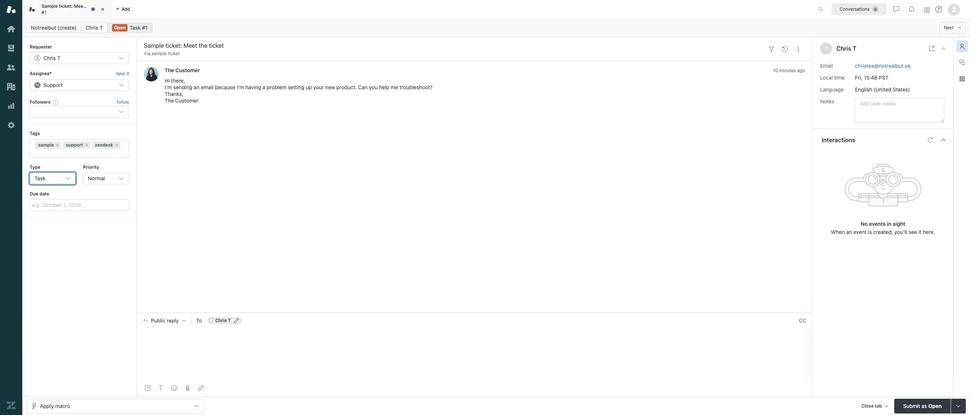 Task type: vqa. For each thing, say whether or not it's contained in the screenshot.
17
no



Task type: locate. For each thing, give the bounding box(es) containing it.
#1 down sample
[[42, 9, 46, 15]]

add
[[122, 6, 130, 12]]

0 vertical spatial task
[[130, 24, 141, 31]]

chris down requester
[[43, 55, 56, 61]]

hi
[[165, 78, 170, 84]]

notrealbut (create) button
[[26, 23, 81, 33]]

zendesk
[[95, 142, 113, 148]]

task down add
[[130, 24, 141, 31]]

local time
[[820, 74, 845, 81]]

it right take
[[126, 71, 129, 77]]

customer down sending
[[175, 98, 199, 104]]

main element
[[0, 0, 22, 416]]

open right as
[[929, 403, 942, 410]]

t
[[100, 24, 103, 31], [853, 45, 857, 52], [57, 55, 60, 61], [228, 318, 231, 324]]

the
[[165, 67, 174, 74], [165, 98, 174, 104]]

i'm left having
[[237, 84, 244, 91]]

remove image right zendesk
[[115, 143, 119, 147]]

reporting image
[[6, 101, 16, 111]]

ticket up the customer link
[[168, 51, 180, 56]]

conversations
[[840, 6, 870, 12]]

0 horizontal spatial an
[[194, 84, 200, 91]]

chris
[[86, 24, 98, 31], [837, 45, 851, 52], [43, 55, 56, 61], [215, 318, 227, 324]]

chris right 'christee@notrealbut.ok' image
[[215, 318, 227, 324]]

christee@notrealbut.ok
[[855, 63, 911, 69]]

task inside secondary element
[[130, 24, 141, 31]]

cc
[[799, 318, 807, 324]]

t up fri,
[[853, 45, 857, 52]]

0 vertical spatial an
[[194, 84, 200, 91]]

next
[[944, 25, 954, 30]]

user image
[[824, 46, 828, 51], [825, 47, 828, 51]]

tab containing sample ticket: meet the ticket
[[22, 0, 111, 19]]

the up hi
[[165, 67, 174, 74]]

10 minutes ago text field
[[773, 68, 805, 74]]

remove image
[[55, 143, 60, 147]]

it
[[126, 71, 129, 77], [919, 229, 922, 235]]

view more details image
[[929, 46, 935, 52]]

open
[[114, 25, 126, 30], [929, 403, 942, 410]]

an left event
[[846, 229, 852, 235]]

1 vertical spatial customer
[[175, 98, 199, 104]]

0 horizontal spatial open
[[114, 25, 126, 30]]

0 vertical spatial open
[[114, 25, 126, 30]]

next button
[[940, 22, 966, 34]]

events image
[[782, 46, 788, 52]]

1 vertical spatial #1
[[142, 24, 148, 31]]

no
[[861, 221, 868, 227]]

english (united states)
[[855, 86, 910, 93]]

1 vertical spatial an
[[846, 229, 852, 235]]

sample left remove icon
[[38, 142, 54, 148]]

1 vertical spatial it
[[919, 229, 922, 235]]

ticket
[[94, 3, 107, 9], [168, 51, 180, 56]]

chris t
[[86, 24, 103, 31], [837, 45, 857, 52], [43, 55, 60, 61], [215, 318, 231, 324]]

task down type
[[34, 175, 45, 182]]

0 horizontal spatial sample
[[38, 142, 54, 148]]

2 the from the top
[[165, 98, 174, 104]]

remove image
[[84, 143, 89, 147], [115, 143, 119, 147]]

1 horizontal spatial remove image
[[115, 143, 119, 147]]

secondary element
[[22, 20, 971, 35]]

requester element
[[30, 52, 129, 64]]

1 the from the top
[[165, 67, 174, 74]]

the inside hi there, i'm sending an email because i'm having a problem setting up your new product. can you help me troubleshoot? thanks, the customer
[[165, 98, 174, 104]]

1 vertical spatial the
[[165, 98, 174, 104]]

it right see at the bottom of the page
[[919, 229, 922, 235]]

chris down the
[[86, 24, 98, 31]]

1 horizontal spatial it
[[919, 229, 922, 235]]

0 vertical spatial it
[[126, 71, 129, 77]]

chris t up time
[[837, 45, 857, 52]]

task
[[130, 24, 141, 31], [34, 175, 45, 182]]

button displays agent's chat status as invisible. image
[[893, 6, 899, 12]]

chris t down close image
[[86, 24, 103, 31]]

assignee*
[[30, 71, 52, 77]]

ticket right the
[[94, 3, 107, 9]]

10
[[773, 68, 778, 74]]

admin image
[[6, 121, 16, 130]]

date
[[39, 191, 49, 197]]

customer
[[175, 67, 200, 74], [175, 98, 199, 104]]

2 i'm from the left
[[237, 84, 244, 91]]

chris t down requester
[[43, 55, 60, 61]]

#1
[[42, 9, 46, 15], [142, 24, 148, 31]]

1 horizontal spatial i'm
[[237, 84, 244, 91]]

1 vertical spatial open
[[929, 403, 942, 410]]

Due date field
[[30, 200, 129, 212]]

having
[[245, 84, 261, 91]]

organizations image
[[6, 82, 16, 92]]

as
[[922, 403, 927, 410]]

1 horizontal spatial an
[[846, 229, 852, 235]]

followers
[[30, 99, 51, 105]]

open left "task #1"
[[114, 25, 126, 30]]

10 minutes ago
[[773, 68, 805, 74]]

tags
[[30, 131, 40, 137]]

the down thanks,
[[165, 98, 174, 104]]

#1 up via
[[142, 24, 148, 31]]

chris t inside requester element
[[43, 55, 60, 61]]

1 i'm from the left
[[165, 84, 172, 91]]

avatar image
[[144, 67, 159, 82]]

add attachment image
[[185, 386, 191, 392]]

1 vertical spatial ticket
[[168, 51, 180, 56]]

sample
[[152, 51, 167, 56], [38, 142, 54, 148]]

problem
[[267, 84, 286, 91]]

an inside no events in sight when an event is created, you'll see it here.
[[846, 229, 852, 235]]

0 vertical spatial #1
[[42, 9, 46, 15]]

1 horizontal spatial #1
[[142, 24, 148, 31]]

remove image right 'support'
[[84, 143, 89, 147]]

tab
[[22, 0, 111, 19]]

t down close image
[[100, 24, 103, 31]]

chris t right 'christee@notrealbut.ok' image
[[215, 318, 231, 324]]

troubleshoot?
[[400, 84, 433, 91]]

views image
[[6, 43, 16, 53]]

an left email
[[194, 84, 200, 91]]

an
[[194, 84, 200, 91], [846, 229, 852, 235]]

follow
[[117, 99, 129, 105]]

it inside button
[[126, 71, 129, 77]]

task inside 'popup button'
[[34, 175, 45, 182]]

minutes
[[779, 68, 796, 74]]

customer up there,
[[175, 67, 200, 74]]

zendesk image
[[6, 401, 16, 411]]

because
[[215, 84, 235, 91]]

0 vertical spatial sample
[[152, 51, 167, 56]]

english
[[855, 86, 872, 93]]

there,
[[171, 78, 185, 84]]

notifications image
[[909, 6, 915, 12]]

0 vertical spatial customer
[[175, 67, 200, 74]]

can
[[358, 84, 368, 91]]

chris inside requester element
[[43, 55, 56, 61]]

christee@notrealbut.ok image
[[208, 318, 214, 324]]

open inside secondary element
[[114, 25, 126, 30]]

sample ticket: meet the ticket #1
[[42, 3, 107, 15]]

t left edit user icon
[[228, 318, 231, 324]]

sample right via
[[152, 51, 167, 56]]

insert emojis image
[[171, 386, 177, 392]]

ago
[[797, 68, 805, 74]]

1 vertical spatial task
[[34, 175, 45, 182]]

1 remove image from the left
[[84, 143, 89, 147]]

zendesk support image
[[6, 5, 16, 14]]

email
[[201, 84, 214, 91]]

chris t link
[[81, 23, 108, 33]]

0 horizontal spatial task
[[34, 175, 45, 182]]

t up support
[[57, 55, 60, 61]]

local
[[820, 74, 833, 81]]

t inside secondary element
[[100, 24, 103, 31]]

chris t inside chris t link
[[86, 24, 103, 31]]

add link (cmd k) image
[[198, 386, 204, 392]]

product.
[[337, 84, 357, 91]]

0 horizontal spatial i'm
[[165, 84, 172, 91]]

remove image for zendesk
[[115, 143, 119, 147]]

customer context image
[[959, 43, 965, 49]]

Subject field
[[142, 41, 764, 50]]

2 remove image from the left
[[115, 143, 119, 147]]

i'm down hi
[[165, 84, 172, 91]]

support
[[43, 82, 63, 88]]

0 horizontal spatial remove image
[[84, 143, 89, 147]]

submit
[[903, 403, 920, 410]]

1 horizontal spatial task
[[130, 24, 141, 31]]

ticket:
[[59, 3, 73, 9]]

(united
[[874, 86, 892, 93]]

0 vertical spatial the
[[165, 67, 174, 74]]

normal
[[88, 175, 105, 182]]

0 horizontal spatial #1
[[42, 9, 46, 15]]

task button
[[30, 173, 76, 185]]

0 horizontal spatial ticket
[[94, 3, 107, 9]]

0 vertical spatial ticket
[[94, 3, 107, 9]]

0 horizontal spatial it
[[126, 71, 129, 77]]

chris up time
[[837, 45, 851, 52]]

reply
[[167, 318, 179, 324]]

assignee* element
[[30, 79, 129, 91]]



Task type: describe. For each thing, give the bounding box(es) containing it.
cc button
[[799, 318, 807, 325]]

#1 inside 'sample ticket: meet the ticket #1'
[[42, 9, 46, 15]]

filter image
[[769, 46, 775, 52]]

notes
[[820, 98, 834, 104]]

(create)
[[58, 24, 77, 31]]

get help image
[[936, 6, 942, 13]]

ticket inside 'sample ticket: meet the ticket #1'
[[94, 3, 107, 9]]

notrealbut
[[31, 24, 56, 31]]

remove image for support
[[84, 143, 89, 147]]

public reply button
[[137, 313, 191, 329]]

take it
[[116, 71, 129, 77]]

close image
[[941, 46, 947, 52]]

fri,
[[855, 74, 863, 81]]

task #1
[[130, 24, 148, 31]]

a
[[262, 84, 265, 91]]

priority
[[83, 164, 99, 170]]

when
[[831, 229, 845, 235]]

created,
[[873, 229, 893, 235]]

followers element
[[30, 106, 129, 118]]

info on adding followers image
[[53, 99, 59, 105]]

support
[[66, 142, 83, 148]]

1 horizontal spatial ticket
[[168, 51, 180, 56]]

public reply
[[151, 318, 179, 324]]

here.
[[923, 229, 935, 235]]

apply
[[40, 403, 54, 410]]

hide composer image
[[472, 310, 477, 316]]

via
[[144, 51, 150, 56]]

requester
[[30, 44, 52, 50]]

submit as open
[[903, 403, 942, 410]]

conversations button
[[832, 3, 887, 15]]

the
[[86, 3, 93, 9]]

you'll
[[895, 229, 907, 235]]

#1 inside secondary element
[[142, 24, 148, 31]]

thanks,
[[165, 91, 183, 97]]

task for task
[[34, 175, 45, 182]]

close
[[862, 404, 874, 409]]

customer inside hi there, i'm sending an email because i'm having a problem setting up your new product. can you help me troubleshoot? thanks, the customer
[[175, 98, 199, 104]]

normal button
[[83, 173, 129, 185]]

type
[[30, 164, 40, 170]]

public
[[151, 318, 165, 324]]

via sample ticket
[[144, 51, 180, 56]]

ticket actions image
[[795, 46, 801, 52]]

up
[[306, 84, 312, 91]]

tabs tab list
[[22, 0, 811, 19]]

hi there, i'm sending an email because i'm having a problem setting up your new product. can you help me troubleshoot? thanks, the customer
[[165, 78, 433, 104]]

setting
[[288, 84, 304, 91]]

take it button
[[116, 70, 129, 78]]

1 vertical spatial sample
[[38, 142, 54, 148]]

15:46
[[864, 74, 878, 81]]

your
[[313, 84, 324, 91]]

is
[[868, 229, 872, 235]]

close image
[[99, 6, 106, 13]]

edit user image
[[234, 319, 239, 324]]

help
[[379, 84, 389, 91]]

in
[[887, 221, 892, 227]]

add button
[[111, 0, 134, 18]]

sending
[[173, 84, 192, 91]]

email
[[820, 63, 833, 69]]

close tab button
[[858, 399, 891, 415]]

sample
[[42, 3, 58, 9]]

customers image
[[6, 63, 16, 72]]

format text image
[[158, 386, 164, 392]]

draft mode image
[[145, 386, 151, 392]]

no events in sight when an event is created, you'll see it here.
[[831, 221, 935, 235]]

close tab
[[862, 404, 882, 409]]

it inside no events in sight when an event is created, you'll see it here.
[[919, 229, 922, 235]]

get started image
[[6, 24, 16, 34]]

tab
[[875, 404, 882, 409]]

the customer
[[165, 67, 200, 74]]

due date
[[30, 191, 49, 197]]

Add user notes text field
[[855, 98, 945, 123]]

apps image
[[959, 76, 965, 82]]

sight
[[893, 221, 905, 227]]

see
[[909, 229, 917, 235]]

apply macro
[[40, 403, 70, 410]]

interactions
[[822, 137, 855, 143]]

macro
[[55, 403, 70, 410]]

event
[[854, 229, 867, 235]]

chris inside secondary element
[[86, 24, 98, 31]]

the customer link
[[165, 67, 200, 74]]

displays possible ticket submission types image
[[956, 404, 962, 410]]

states)
[[893, 86, 910, 93]]

task for task #1
[[130, 24, 141, 31]]

events
[[869, 221, 886, 227]]

1 horizontal spatial open
[[929, 403, 942, 410]]

to
[[196, 318, 202, 324]]

me
[[391, 84, 398, 91]]

new
[[325, 84, 335, 91]]

meet
[[74, 3, 85, 9]]

1 horizontal spatial sample
[[152, 51, 167, 56]]

follow button
[[117, 99, 129, 106]]

an inside hi there, i'm sending an email because i'm having a problem setting up your new product. can you help me troubleshoot? thanks, the customer
[[194, 84, 200, 91]]

take
[[116, 71, 125, 77]]

pst
[[879, 74, 889, 81]]

zendesk products image
[[924, 7, 930, 12]]

language
[[820, 86, 844, 93]]

you
[[369, 84, 378, 91]]

notrealbut (create)
[[31, 24, 77, 31]]

fri, 15:46 pst
[[855, 74, 889, 81]]



